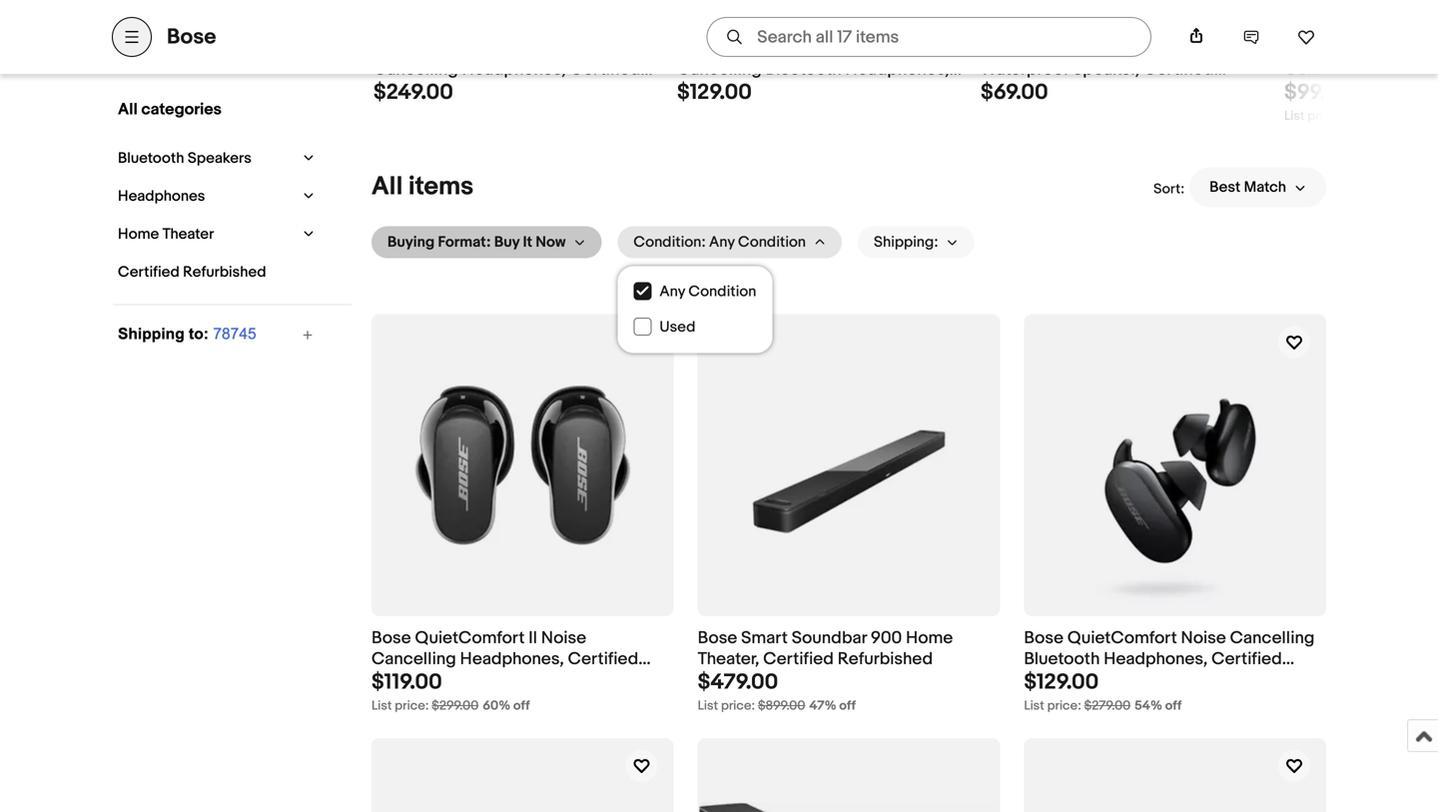 Task type: describe. For each thing, give the bounding box(es) containing it.
list inside bose solo soundbar $99.00 list price:
[[1285, 108, 1305, 124]]

noise inside the bose quietcomfort 45 noise cancelling headphones, certified refurbished
[[555, 38, 600, 59]]

price: for $119.00
[[395, 698, 429, 714]]

Search all 17 items field
[[707, 17, 1152, 57]]

bose for the left bose quietcomfort noise cancelling bluetooth headphones, certified refurbished button
[[677, 38, 717, 59]]

54%
[[1135, 698, 1163, 714]]

bose quietcomfort noise cancelling bluetooth headphones, certified refurbished : quick view image for right bose quietcomfort noise cancelling bluetooth headphones, certified refurbished button
[[1063, 316, 1288, 615]]

refurbished inside bose soundlink flex se bluetooth waterproof speaker, certified refurbished
[[981, 80, 1076, 101]]

shipping: button
[[858, 226, 975, 258]]

cancelling inside the bose quietcomfort 45 noise cancelling headphones, certified refurbished
[[374, 59, 458, 80]]

buying format: buy it now button
[[372, 226, 602, 258]]

$129.00 for $129.00
[[677, 79, 752, 105]]

78745
[[213, 325, 256, 343]]

bluetooth speakers
[[118, 149, 252, 167]]

certified inside bose soundlink flex se bluetooth waterproof speaker, certified refurbished
[[1144, 59, 1214, 80]]

home inside the 'bose smart soundbar 900 home theater, certified refurbished'
[[906, 628, 953, 649]]

match
[[1244, 178, 1287, 196]]

900
[[871, 628, 902, 649]]

any condition checkbox item
[[618, 274, 773, 310]]

off for $129.00
[[1166, 698, 1182, 714]]

bose quietcomfort noise cancelling bluetooth headphones, certified refurbished : quick view image for the left bose quietcomfort noise cancelling bluetooth headphones, certified refurbished button
[[713, 0, 929, 27]]

certified for right bose quietcomfort noise cancelling bluetooth headphones, certified refurbished button
[[1212, 649, 1282, 670]]

$279.00
[[1085, 698, 1131, 714]]

$129.00 for $129.00 list price: $279.00 54% off
[[1024, 669, 1099, 695]]

now
[[536, 233, 566, 251]]

shipping
[[118, 325, 185, 343]]

condition:
[[634, 233, 706, 251]]

used
[[660, 318, 696, 336]]

soundbar for 900
[[792, 628, 867, 649]]

quietcomfort for 'bose quietcomfort 45 noise cancelling headphones, certified refurbished' button
[[417, 38, 527, 59]]

bose quietcomfort ii noise cancelling headphones, certified refurbished : quick view image
[[373, 353, 673, 578]]

0 horizontal spatial home
[[118, 225, 159, 243]]

list for $129.00
[[1024, 698, 1045, 714]]

to:
[[189, 325, 209, 343]]

$899.00
[[758, 698, 806, 714]]

bose for 'bose quietcomfort 45 noise cancelling headphones, certified refurbished' button
[[374, 38, 413, 59]]

menu containing any condition
[[618, 274, 773, 353]]

flex
[[1109, 38, 1140, 59]]

60%
[[483, 698, 511, 714]]

bose for bose soundlink flex se bluetooth waterproof speaker, certified refurbished button
[[981, 38, 1021, 59]]

items
[[409, 171, 474, 202]]

noise inside bose quietcomfort ii noise cancelling headphones, certified refurbished
[[541, 628, 587, 649]]

off for $119.00
[[513, 698, 530, 714]]

refurbished inside the 'bose smart soundbar 900 home theater, certified refurbished'
[[838, 649, 933, 670]]

home theater link
[[113, 220, 295, 248]]

all categories link
[[113, 95, 315, 124]]

any inside checkbox item
[[660, 283, 685, 301]]

any inside popup button
[[709, 233, 735, 251]]

bose smart soundbar 900 home theater, certified refurbished
[[698, 628, 953, 670]]

ii
[[529, 628, 538, 649]]

quietcomfort for bose quietcomfort ii noise cancelling headphones, certified refurbished button
[[415, 628, 525, 649]]

all categories
[[118, 100, 222, 119]]

$249.00
[[374, 79, 453, 105]]

headphones link
[[113, 182, 295, 210]]

certified for 'bose quietcomfort 45 noise cancelling headphones, certified refurbished' button
[[570, 59, 641, 80]]

headphones, inside bose quietcomfort ii noise cancelling headphones, certified refurbished
[[460, 649, 564, 670]]

0 horizontal spatial bose quietcomfort noise cancelling bluetooth headphones, certified refurbished button
[[677, 38, 965, 101]]

cancelling inside bose quietcomfort ii noise cancelling headphones, certified refurbished
[[372, 649, 456, 670]]

bose solo soundbar ii home theater, certified refurbished : quick view image
[[1026, 777, 1325, 812]]



Task type: locate. For each thing, give the bounding box(es) containing it.
list inside the $479.00 list price: $899.00 47% off
[[698, 698, 718, 714]]

0 vertical spatial $129.00
[[677, 79, 752, 105]]

bose quietcomfort noise cancelling bluetooth headphones, certified refurbished
[[677, 38, 950, 101], [1024, 628, 1315, 691]]

3 off from the left
[[1166, 698, 1182, 714]]

it
[[523, 233, 532, 251]]

$119.00 list price: $299.00 60% off
[[372, 669, 530, 714]]

2 horizontal spatial off
[[1166, 698, 1182, 714]]

buy
[[494, 233, 520, 251]]

off
[[513, 698, 530, 714], [840, 698, 856, 714], [1166, 698, 1182, 714]]

bose quietcomfort 45 noise cancelling headphones, certified refurbished
[[374, 38, 641, 101]]

1 horizontal spatial bose quietcomfort noise cancelling bluetooth headphones, certified refurbished button
[[1024, 628, 1327, 691]]

price: for $129.00
[[1048, 698, 1082, 714]]

bose smart soundbar 600 home theater, certified refurbished : quick view image
[[373, 777, 673, 812]]

all for all categories
[[118, 100, 138, 119]]

1 off from the left
[[513, 698, 530, 714]]

1 horizontal spatial any
[[709, 233, 735, 251]]

certified for the left bose quietcomfort noise cancelling bluetooth headphones, certified refurbished button
[[677, 80, 748, 101]]

list down $119.00 in the left of the page
[[372, 698, 392, 714]]

quietcomfort inside the bose quietcomfort 45 noise cancelling headphones, certified refurbished
[[417, 38, 527, 59]]

2 off from the left
[[840, 698, 856, 714]]

list down $479.00
[[698, 698, 718, 714]]

certified refurbished link
[[113, 258, 307, 286]]

price: down $119.00 in the left of the page
[[395, 698, 429, 714]]

bluetooth inside "bluetooth speakers" link
[[118, 149, 184, 167]]

bose inside bose solo soundbar $99.00 list price:
[[1285, 38, 1324, 59]]

0 horizontal spatial off
[[513, 698, 530, 714]]

0 vertical spatial bose quietcomfort noise cancelling bluetooth headphones, certified refurbished button
[[677, 38, 965, 101]]

certified inside bose quietcomfort ii noise cancelling headphones, certified refurbished
[[568, 649, 639, 670]]

quietcomfort inside bose quietcomfort ii noise cancelling headphones, certified refurbished
[[415, 628, 525, 649]]

bose inside the bose quietcomfort 45 noise cancelling headphones, certified refurbished
[[374, 38, 413, 59]]

speaker,
[[1073, 59, 1140, 80]]

price: for $479.00
[[721, 698, 755, 714]]

refurbished inside bose quietcomfort ii noise cancelling headphones, certified refurbished
[[372, 670, 467, 691]]

save this seller bose image
[[1298, 28, 1316, 46]]

bose soundlink flex se bluetooth waterproof speaker, certified refurbished
[[981, 38, 1244, 101]]

theater,
[[698, 649, 760, 670]]

menu
[[618, 274, 773, 353]]

home down headphones
[[118, 225, 159, 243]]

shipping:
[[874, 233, 939, 251]]

home right "900"
[[906, 628, 953, 649]]

bose
[[167, 24, 216, 50], [374, 38, 413, 59], [677, 38, 717, 59], [981, 38, 1021, 59], [1285, 38, 1324, 59], [372, 628, 411, 649], [698, 628, 738, 649], [1024, 628, 1064, 649]]

1 vertical spatial any
[[660, 283, 685, 301]]

speakers
[[188, 149, 252, 167]]

condition up "any condition"
[[738, 233, 806, 251]]

1 vertical spatial bose quietcomfort noise cancelling bluetooth headphones, certified refurbished
[[1024, 628, 1315, 691]]

0 horizontal spatial any
[[660, 283, 685, 301]]

price: left $279.00
[[1048, 698, 1082, 714]]

any up "any condition"
[[709, 233, 735, 251]]

bose quietcomfort noise cancelling bluetooth headphones, certified refurbished : quick view image
[[713, 0, 929, 27], [1063, 316, 1288, 615]]

bose smart soundbar 900 home theater, certified refurbished button
[[698, 628, 1000, 670]]

bose solo soundbar button
[[1285, 38, 1439, 80]]

bose smart soundbar 900 home theater, certified refurbished : quick view image
[[737, 316, 962, 615]]

se
[[1144, 38, 1164, 59]]

smart
[[741, 628, 788, 649]]

soundbar for $99.00
[[1367, 38, 1439, 59]]

list for $479.00
[[698, 698, 718, 714]]

bose soundlink flex se bluetooth waterproof speaker, certified refurbished button
[[981, 38, 1269, 101]]

all left items in the top left of the page
[[372, 171, 403, 202]]

bose for bose quietcomfort ii noise cancelling headphones, certified refurbished button
[[372, 628, 411, 649]]

condition inside popup button
[[738, 233, 806, 251]]

1 vertical spatial bose quietcomfort noise cancelling bluetooth headphones, certified refurbished button
[[1024, 628, 1327, 691]]

list left $279.00
[[1024, 698, 1045, 714]]

headphones,
[[462, 59, 566, 80], [846, 59, 950, 80], [460, 649, 564, 670], [1104, 649, 1208, 670]]

off inside $119.00 list price: $299.00 60% off
[[513, 698, 530, 714]]

0 vertical spatial soundbar
[[1367, 38, 1439, 59]]

list inside $119.00 list price: $299.00 60% off
[[372, 698, 392, 714]]

bluetooth speakers link
[[113, 144, 295, 172]]

certified inside "link"
[[118, 263, 180, 281]]

bose link
[[167, 24, 216, 50]]

price: inside bose solo soundbar $99.00 list price:
[[1308, 108, 1342, 124]]

bose soundbar 700 home theater, certified refurbished : quick view image
[[699, 803, 999, 812]]

0 horizontal spatial all
[[118, 100, 138, 119]]

1 vertical spatial condition
[[689, 283, 757, 301]]

bose for bose smart soundbar 900 home theater, certified refurbished button
[[698, 628, 738, 649]]

1 vertical spatial soundbar
[[792, 628, 867, 649]]

bose inside bose soundlink flex se bluetooth waterproof speaker, certified refurbished
[[981, 38, 1021, 59]]

soundbar inside the 'bose smart soundbar 900 home theater, certified refurbished'
[[792, 628, 867, 649]]

soundbar inside bose solo soundbar $99.00 list price:
[[1367, 38, 1439, 59]]

$129.00 inside $129.00 list price: $279.00 54% off
[[1024, 669, 1099, 695]]

$479.00
[[698, 669, 778, 695]]

quietcomfort for the left bose quietcomfort noise cancelling bluetooth headphones, certified refurbished button
[[721, 38, 831, 59]]

condition inside checkbox item
[[689, 283, 757, 301]]

condition: any condition
[[634, 233, 806, 251]]

$129.00 list price: $279.00 54% off
[[1024, 669, 1182, 714]]

price:
[[1308, 108, 1342, 124], [395, 698, 429, 714], [721, 698, 755, 714], [1048, 698, 1082, 714]]

$479.00 list price: $899.00 47% off
[[698, 669, 856, 714]]

1 vertical spatial $129.00
[[1024, 669, 1099, 695]]

1 horizontal spatial $129.00
[[1024, 669, 1099, 695]]

certified inside the bose quietcomfort 45 noise cancelling headphones, certified refurbished
[[570, 59, 641, 80]]

soundbar right solo
[[1367, 38, 1439, 59]]

off inside $129.00 list price: $279.00 54% off
[[1166, 698, 1182, 714]]

off inside the $479.00 list price: $899.00 47% off
[[840, 698, 856, 714]]

off right 60%
[[513, 698, 530, 714]]

theater
[[162, 225, 214, 243]]

all left categories
[[118, 100, 138, 119]]

refurbished inside "link"
[[183, 263, 266, 281]]

condition
[[738, 233, 806, 251], [689, 283, 757, 301]]

quietcomfort
[[417, 38, 527, 59], [721, 38, 831, 59], [415, 628, 525, 649], [1068, 628, 1178, 649]]

1 vertical spatial bose quietcomfort noise cancelling bluetooth headphones, certified refurbished : quick view image
[[1063, 316, 1288, 615]]

certified for bose quietcomfort ii noise cancelling headphones, certified refurbished button
[[568, 649, 639, 670]]

1 vertical spatial all
[[372, 171, 403, 202]]

all items
[[372, 171, 474, 202]]

0 horizontal spatial bose quietcomfort noise cancelling bluetooth headphones, certified refurbished : quick view image
[[713, 0, 929, 27]]

0 horizontal spatial $129.00
[[677, 79, 752, 105]]

noise
[[555, 38, 600, 59], [834, 38, 880, 59], [541, 628, 587, 649], [1181, 628, 1227, 649]]

any condition
[[660, 283, 757, 301]]

best
[[1210, 178, 1241, 196]]

off for $479.00
[[840, 698, 856, 714]]

buying
[[388, 233, 435, 251]]

refurbished
[[374, 80, 469, 101], [752, 80, 847, 101], [981, 80, 1076, 101], [183, 263, 266, 281], [838, 649, 933, 670], [372, 670, 467, 691], [1024, 670, 1120, 691]]

bose quietcomfort ii noise cancelling headphones, certified refurbished button
[[372, 628, 674, 691]]

0 horizontal spatial bose quietcomfort noise cancelling bluetooth headphones, certified refurbished
[[677, 38, 950, 101]]

0 vertical spatial any
[[709, 233, 735, 251]]

waterproof
[[981, 59, 1069, 80]]

list down $99.00
[[1285, 108, 1305, 124]]

price: inside $119.00 list price: $299.00 60% off
[[395, 698, 429, 714]]

any
[[709, 233, 735, 251], [660, 283, 685, 301]]

$299.00
[[432, 698, 479, 714]]

home theater
[[118, 225, 214, 243]]

all inside all categories link
[[118, 100, 138, 119]]

list
[[1285, 108, 1305, 124], [372, 698, 392, 714], [698, 698, 718, 714], [1024, 698, 1045, 714]]

any up used
[[660, 283, 685, 301]]

home
[[118, 225, 159, 243], [906, 628, 953, 649]]

all for all items
[[372, 171, 403, 202]]

45
[[531, 38, 551, 59]]

price: down $99.00
[[1308, 108, 1342, 124]]

bose inside bose quietcomfort ii noise cancelling headphones, certified refurbished
[[372, 628, 411, 649]]

sort:
[[1154, 181, 1185, 198]]

solo
[[1328, 38, 1363, 59]]

0 horizontal spatial soundbar
[[792, 628, 867, 649]]

bluetooth
[[1168, 38, 1244, 59], [766, 59, 842, 80], [118, 149, 184, 167], [1024, 649, 1100, 670]]

certified inside the 'bose smart soundbar 900 home theater, certified refurbished'
[[763, 649, 834, 670]]

condition: any condition button
[[618, 226, 842, 258]]

headphones
[[118, 187, 205, 205]]

buying format: buy it now
[[388, 233, 566, 251]]

soundbar
[[1367, 38, 1439, 59], [792, 628, 867, 649]]

1 horizontal spatial home
[[906, 628, 953, 649]]

refurbished inside the bose quietcomfort 45 noise cancelling headphones, certified refurbished
[[374, 80, 469, 101]]

headphones, inside the bose quietcomfort 45 noise cancelling headphones, certified refurbished
[[462, 59, 566, 80]]

bose solo soundbar $99.00 list price:
[[1285, 38, 1439, 124]]

$69.00
[[981, 79, 1049, 105]]

0 vertical spatial bose quietcomfort noise cancelling bluetooth headphones, certified refurbished : quick view image
[[713, 0, 929, 27]]

0 vertical spatial bose quietcomfort noise cancelling bluetooth headphones, certified refurbished
[[677, 38, 950, 101]]

$129.00
[[677, 79, 752, 105], [1024, 669, 1099, 695]]

0 vertical spatial condition
[[738, 233, 806, 251]]

bluetooth inside bose soundlink flex se bluetooth waterproof speaker, certified refurbished
[[1168, 38, 1244, 59]]

list inside $129.00 list price: $279.00 54% off
[[1024, 698, 1045, 714]]

price: inside $129.00 list price: $279.00 54% off
[[1048, 698, 1082, 714]]

best match
[[1210, 178, 1287, 196]]

$99.00
[[1285, 79, 1353, 105]]

1 horizontal spatial bose quietcomfort noise cancelling bluetooth headphones, certified refurbished
[[1024, 628, 1315, 691]]

bose inside the 'bose smart soundbar 900 home theater, certified refurbished'
[[698, 628, 738, 649]]

certified
[[570, 59, 641, 80], [1144, 59, 1214, 80], [677, 80, 748, 101], [118, 263, 180, 281], [568, 649, 639, 670], [763, 649, 834, 670], [1212, 649, 1282, 670]]

soundbar left "900"
[[792, 628, 867, 649]]

certified for bose smart soundbar 900 home theater, certified refurbished button
[[763, 649, 834, 670]]

list for $119.00
[[372, 698, 392, 714]]

$119.00
[[372, 669, 442, 695]]

off right 47%
[[840, 698, 856, 714]]

1 horizontal spatial soundbar
[[1367, 38, 1439, 59]]

0 vertical spatial all
[[118, 100, 138, 119]]

condition up used checkbox item
[[689, 283, 757, 301]]

bose quietcomfort ii noise cancelling headphones, certified refurbished
[[372, 628, 639, 691]]

1 horizontal spatial all
[[372, 171, 403, 202]]

cancelling
[[374, 59, 458, 80], [677, 59, 762, 80], [1230, 628, 1315, 649], [372, 649, 456, 670]]

format:
[[438, 233, 491, 251]]

certified refurbished
[[118, 263, 266, 281]]

used checkbox item
[[618, 310, 773, 345]]

47%
[[810, 698, 837, 714]]

all
[[118, 100, 138, 119], [372, 171, 403, 202]]

1 horizontal spatial bose quietcomfort noise cancelling bluetooth headphones, certified refurbished : quick view image
[[1063, 316, 1288, 615]]

price: down $479.00
[[721, 698, 755, 714]]

0 vertical spatial home
[[118, 225, 159, 243]]

off right 54%
[[1166, 698, 1182, 714]]

shipping to: 78745
[[118, 325, 256, 343]]

price: inside the $479.00 list price: $899.00 47% off
[[721, 698, 755, 714]]

quietcomfort for right bose quietcomfort noise cancelling bluetooth headphones, certified refurbished button
[[1068, 628, 1178, 649]]

1 vertical spatial home
[[906, 628, 953, 649]]

1 horizontal spatial off
[[840, 698, 856, 714]]

bose for right bose quietcomfort noise cancelling bluetooth headphones, certified refurbished button
[[1024, 628, 1064, 649]]

soundlink
[[1024, 38, 1105, 59]]

bose quietcomfort 45 noise cancelling headphones, certified refurbished button
[[374, 38, 661, 101]]

bose quietcomfort noise cancelling bluetooth headphones, certified refurbished button
[[677, 38, 965, 101], [1024, 628, 1327, 691]]

best match button
[[1190, 167, 1327, 207]]

categories
[[141, 100, 222, 119]]



Task type: vqa. For each thing, say whether or not it's contained in the screenshot.
Certified associated with Bose QuietComfort 45 Noise Cancelling Headphones, Certified Refurbished button
yes



